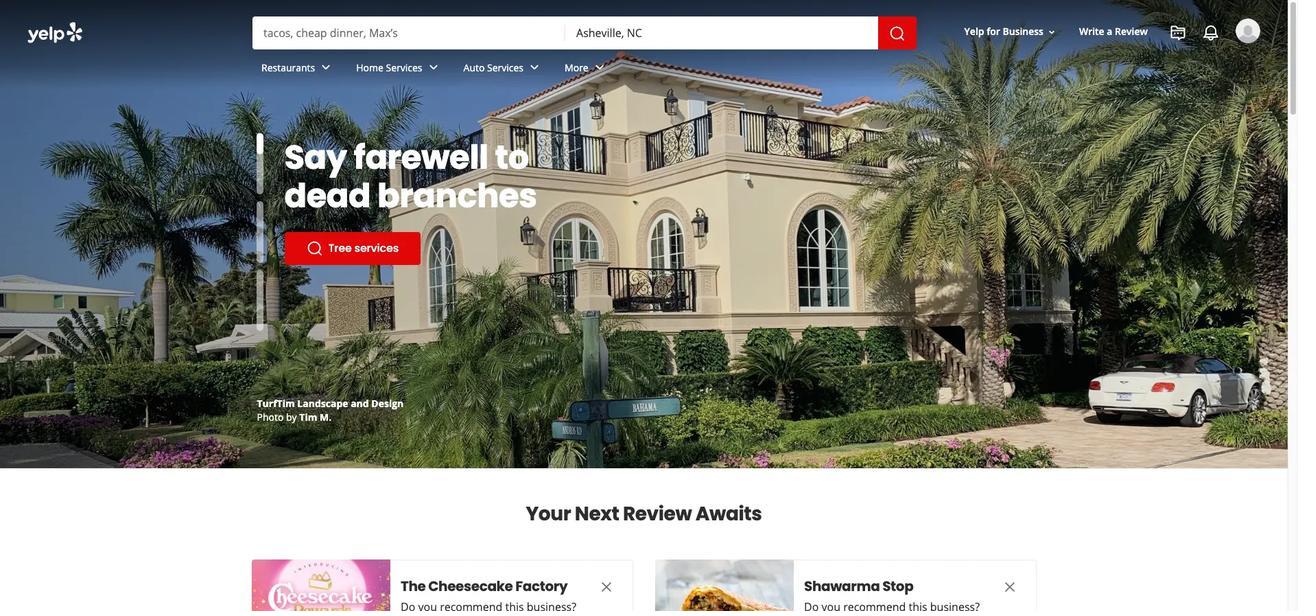 Task type: vqa. For each thing, say whether or not it's contained in the screenshot.
Photo
yes



Task type: locate. For each thing, give the bounding box(es) containing it.
dismiss card image
[[598, 579, 615, 595]]

cheesecake
[[428, 577, 513, 596]]

24 chevron down v2 image for restaurants
[[318, 59, 335, 76]]

1 vertical spatial review
[[623, 501, 692, 527]]

0 horizontal spatial review
[[623, 501, 692, 527]]

write a review link
[[1074, 20, 1154, 44]]

the cheesecake factory
[[401, 577, 568, 596]]

none field up business categories element
[[577, 25, 868, 41]]

1 horizontal spatial 24 chevron down v2 image
[[527, 59, 543, 76]]

none field near
[[577, 25, 868, 41]]

and
[[351, 397, 369, 410]]

by
[[286, 411, 297, 424]]

next
[[575, 501, 620, 527]]

business
[[1003, 25, 1044, 38]]

review right the next
[[623, 501, 692, 527]]

more
[[565, 61, 589, 74]]

say farewell to dead branches
[[285, 135, 537, 219]]

shawarma stop
[[804, 577, 914, 596]]

24 chevron down v2 image inside "more" link
[[592, 59, 608, 76]]

1 services from the left
[[386, 61, 423, 74]]

services for home services
[[386, 61, 423, 74]]

business categories element
[[251, 49, 1261, 89]]

None search field
[[0, 0, 1289, 102], [253, 16, 920, 49], [0, 0, 1289, 102], [253, 16, 920, 49]]

restaurants link
[[251, 49, 346, 89]]

0 horizontal spatial 24 chevron down v2 image
[[318, 59, 335, 76]]

2 horizontal spatial 24 chevron down v2 image
[[592, 59, 608, 76]]

24 chevron down v2 image inside auto services link
[[527, 59, 543, 76]]

review right a
[[1116, 25, 1149, 38]]

24 search v2 image
[[307, 240, 323, 257]]

search image
[[890, 25, 906, 42]]

24 chevron down v2 image
[[318, 59, 335, 76], [527, 59, 543, 76], [592, 59, 608, 76]]

1 24 chevron down v2 image from the left
[[318, 59, 335, 76]]

projects image
[[1171, 25, 1187, 41]]

0 horizontal spatial none field
[[264, 25, 555, 41]]

none field up home services link
[[264, 25, 555, 41]]

shawarma stop link
[[804, 577, 976, 596]]

stop
[[883, 577, 914, 596]]

awaits
[[696, 501, 762, 527]]

tim m. link
[[300, 411, 332, 424]]

write a review
[[1080, 25, 1149, 38]]

review inside user actions element
[[1116, 25, 1149, 38]]

24 chevron down v2 image inside restaurants link
[[318, 59, 335, 76]]

2 none field from the left
[[577, 25, 868, 41]]

2 services from the left
[[487, 61, 524, 74]]

1 horizontal spatial review
[[1116, 25, 1149, 38]]

3 24 chevron down v2 image from the left
[[592, 59, 608, 76]]

for
[[987, 25, 1001, 38]]

landscape
[[298, 397, 348, 410]]

yelp for business button
[[960, 20, 1063, 44]]

services right the auto
[[487, 61, 524, 74]]

24 chevron down v2 image right restaurants
[[318, 59, 335, 76]]

farewell
[[354, 135, 489, 181]]

services left 24 chevron down v2 image
[[386, 61, 423, 74]]

auto services link
[[453, 49, 554, 89]]

None field
[[264, 25, 555, 41], [577, 25, 868, 41]]

2 24 chevron down v2 image from the left
[[527, 59, 543, 76]]

review
[[1116, 25, 1149, 38], [623, 501, 692, 527]]

0 horizontal spatial services
[[386, 61, 423, 74]]

1 horizontal spatial none field
[[577, 25, 868, 41]]

factory
[[515, 577, 568, 596]]

services
[[386, 61, 423, 74], [487, 61, 524, 74]]

Find text field
[[264, 25, 555, 41]]

0 vertical spatial review
[[1116, 25, 1149, 38]]

24 chevron down v2 image right auto services
[[527, 59, 543, 76]]

24 chevron down v2 image right more at the top left
[[592, 59, 608, 76]]

notifications image
[[1204, 25, 1220, 41]]

tree services
[[329, 240, 399, 256]]

restaurants
[[262, 61, 315, 74]]

1 horizontal spatial services
[[487, 61, 524, 74]]

m.
[[320, 411, 332, 424]]

1 none field from the left
[[264, 25, 555, 41]]

services
[[355, 240, 399, 256]]

the
[[401, 577, 426, 596]]

photo of the cheesecake factory image
[[252, 560, 390, 611]]



Task type: describe. For each thing, give the bounding box(es) containing it.
design
[[372, 397, 404, 410]]

cj b. image
[[1237, 19, 1261, 43]]

review for next
[[623, 501, 692, 527]]

24 chevron down v2 image
[[425, 59, 442, 76]]

write
[[1080, 25, 1105, 38]]

tree services link
[[285, 232, 421, 265]]

turftim
[[257, 397, 295, 410]]

Near text field
[[577, 25, 868, 41]]

user actions element
[[954, 17, 1280, 102]]

dismiss card image
[[1002, 579, 1019, 595]]

your
[[526, 501, 571, 527]]

24 chevron down v2 image for auto services
[[527, 59, 543, 76]]

a
[[1108, 25, 1113, 38]]

home
[[356, 61, 384, 74]]

photo of shawarma stop image
[[655, 560, 794, 611]]

the cheesecake factory link
[[401, 577, 572, 596]]

none field find
[[264, 25, 555, 41]]

auto services
[[464, 61, 524, 74]]

dead
[[285, 173, 371, 219]]

16 chevron down v2 image
[[1047, 27, 1058, 38]]

turftim landscape and design photo by tim m.
[[257, 397, 404, 424]]

services for auto services
[[487, 61, 524, 74]]

tree
[[329, 240, 352, 256]]

review for a
[[1116, 25, 1149, 38]]

turftim landscape and design link
[[257, 397, 404, 410]]

yelp for business
[[965, 25, 1044, 38]]

24 chevron down v2 image for more
[[592, 59, 608, 76]]

home services
[[356, 61, 423, 74]]

home services link
[[346, 49, 453, 89]]

explore banner section banner
[[0, 0, 1289, 468]]

your next review awaits
[[526, 501, 762, 527]]

to
[[495, 135, 529, 181]]

more link
[[554, 49, 619, 89]]

auto
[[464, 61, 485, 74]]

branches
[[378, 173, 537, 219]]

yelp
[[965, 25, 985, 38]]

tim
[[300, 411, 317, 424]]

shawarma
[[804, 577, 880, 596]]

say
[[285, 135, 347, 181]]

photo
[[257, 411, 284, 424]]



